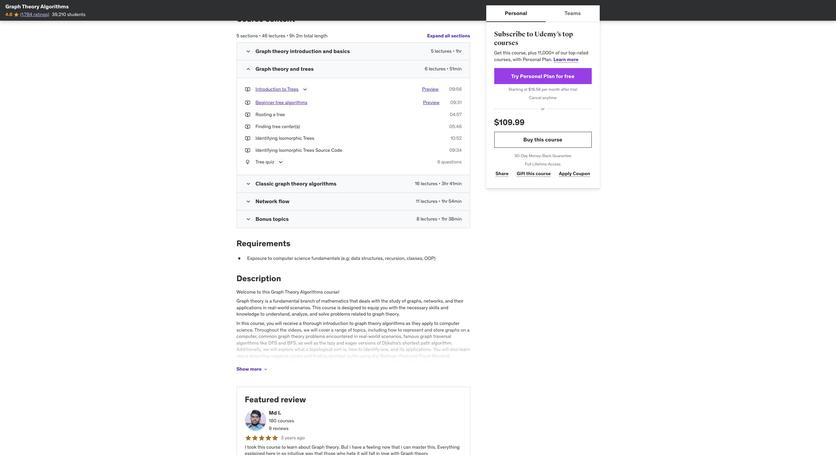 Task type: vqa. For each thing, say whether or not it's contained in the screenshot.
Public Relations link
no



Task type: locate. For each thing, give the bounding box(es) containing it.
md
[[269, 410, 277, 417]]

1 horizontal spatial is
[[338, 305, 341, 311]]

top-
[[569, 50, 578, 56]]

a right "cover"
[[331, 327, 334, 333]]

identifying for identifying isomorphic trees
[[256, 135, 278, 141]]

preview left 09:31
[[423, 100, 440, 106]]

0 horizontal spatial about
[[237, 353, 249, 359]]

structures,
[[362, 256, 384, 262]]

featured
[[245, 395, 279, 405]]

is up understand,
[[265, 298, 268, 304]]

introduction
[[256, 86, 281, 92]]

1 vertical spatial that
[[392, 444, 400, 450]]

introduction down total
[[290, 48, 322, 55]]

personal up subscribe
[[505, 10, 528, 17]]

lectures right the 46
[[269, 33, 286, 39]]

1 horizontal spatial you
[[381, 305, 388, 311]]

you up throughout
[[267, 321, 274, 327]]

2 vertical spatial theory.
[[415, 451, 429, 456]]

identifying
[[256, 135, 278, 141], [256, 147, 278, 153]]

udemy's
[[535, 30, 562, 38]]

1 vertical spatial graphs,
[[356, 360, 371, 366]]

famous
[[404, 334, 419, 340]]

graphs,
[[407, 298, 423, 304], [356, 360, 371, 366]]

this right gift
[[527, 171, 535, 177]]

1 horizontal spatial more
[[567, 56, 579, 62]]

0 horizontal spatial algorithms
[[40, 3, 69, 10]]

necessary
[[407, 305, 428, 311]]

1 sections from the left
[[240, 33, 258, 39]]

algorithms up branch
[[300, 289, 323, 295]]

is down the mathematics
[[338, 305, 341, 311]]

problems up well
[[306, 334, 325, 340]]

11 lectures • 1hr 54min
[[416, 199, 462, 205]]

0 vertical spatial algorithms
[[40, 3, 69, 10]]

0 vertical spatial isomorphic
[[279, 135, 302, 141]]

0 vertical spatial you
[[381, 305, 388, 311]]

master
[[412, 444, 427, 450]]

in
[[237, 321, 241, 327]]

traversal
[[434, 334, 452, 340]]

of left 'our'
[[556, 50, 560, 56]]

to up the so
[[282, 444, 286, 450]]

apply coupon
[[559, 171, 591, 177]]

versions
[[359, 340, 376, 346]]

0 vertical spatial course,
[[512, 50, 527, 56]]

0 horizontal spatial that
[[315, 451, 323, 456]]

try
[[512, 73, 519, 79]]

algorithms up 39,210
[[40, 3, 69, 10]]

using down identify
[[360, 353, 371, 359]]

the down understanding
[[378, 366, 384, 372]]

tree
[[256, 159, 265, 165]]

finding tree center(s)
[[256, 123, 300, 129]]

39,210
[[52, 11, 66, 17]]

0 vertical spatial we
[[304, 327, 310, 333]]

problems
[[331, 311, 350, 317], [306, 334, 325, 340]]

0 horizontal spatial course,
[[250, 321, 266, 327]]

our
[[561, 50, 568, 56]]

this up explained at left
[[258, 444, 265, 450]]

2 isomorphic from the top
[[279, 147, 302, 153]]

real-
[[268, 305, 278, 311], [359, 334, 369, 340]]

0 vertical spatial detecting
[[250, 353, 270, 359]]

1 identifying from the top
[[256, 135, 278, 141]]

4.6
[[5, 11, 12, 17]]

0 horizontal spatial 6
[[425, 66, 428, 72]]

students
[[67, 11, 86, 17]]

0 horizontal spatial using
[[287, 366, 298, 372]]

lifetime
[[533, 162, 547, 167]]

0 vertical spatial about
[[237, 353, 249, 359]]

xsmall image for identifying isomorphic trees source code
[[245, 147, 250, 154]]

teams
[[565, 10, 581, 17]]

trees inside button
[[287, 86, 299, 92]]

starting at $16.58 per month after trial cancel anytime
[[509, 87, 578, 100]]

course inside i took this course to learn about graph theory. but i have a feeling now that i can master this. everything explained here in so intuitive way that those who hate it will fall in love with graph theory.
[[267, 444, 281, 450]]

lectures for classic graph theory algorithms
[[421, 181, 438, 187]]

0 horizontal spatial problems
[[306, 334, 325, 340]]

trees
[[301, 66, 314, 72]]

that right now
[[392, 444, 400, 450]]

small image
[[245, 199, 252, 205]]

1 isomorphic from the top
[[279, 135, 302, 141]]

sections right all
[[451, 33, 470, 39]]

applications.
[[406, 347, 432, 353]]

this
[[313, 305, 321, 311]]

small image for classic graph theory algorithms
[[245, 181, 252, 187]]

1hr for network flow
[[442, 199, 448, 205]]

of up the this
[[316, 298, 320, 304]]

1 vertical spatial detecting
[[413, 360, 433, 366]]

more inside button
[[250, 366, 262, 372]]

world down 'including'
[[369, 334, 380, 340]]

0 horizontal spatial learn
[[287, 444, 298, 450]]

scenarios.
[[290, 305, 312, 311]]

xsmall image left finding
[[245, 123, 250, 130]]

1 vertical spatial 6
[[438, 159, 441, 165]]

introduction to trees
[[256, 86, 299, 92]]

lazy
[[328, 340, 335, 346]]

0 vertical spatial trees
[[287, 86, 299, 92]]

tree right finding
[[272, 123, 281, 129]]

and down the ford
[[404, 360, 412, 366]]

algorithms inside welcome to this graph theory algorithms course! graph theory is a fundamental branch of mathematics that deals with the study of graphs, networks, and their applications in real-world scenarios. this course is designed to equip you with the necessary skills and knowledge to understand, analyze, and solve problems related to graph theory. in this course, you will receive a thorough introduction to graph theory algorithms as they apply to computer science. throughout the videos, we will cover a range of topics, including how to represent and store graphs on a computer, common graph theory problems encountered in real-world scenarios, famous graph traversal algorithms like dfs and bfs, as well as the lazy and eager versions of dijkstra's shortest path algorithm. additionally, we will explore what a topological sort is, how to identify one, and its applications. you will also learn about detecting negative cycles and finding shortest paths using the bellman-ford and floyd-warshall algorithms, discovering bridges and articulation points in graphs, understanding and detecting strongly connected components using tarjan's algorithm, and finally, solving the traveling salesman problem with dynamic programming.
[[300, 289, 323, 295]]

show lecture description image
[[302, 86, 309, 93]]

graphs, up necessary
[[407, 298, 423, 304]]

teams button
[[546, 5, 600, 21]]

0 vertical spatial is
[[265, 298, 268, 304]]

1 xsmall image from the top
[[245, 135, 250, 142]]

• for graph theory and trees
[[447, 66, 449, 72]]

6 left questions
[[438, 159, 441, 165]]

about inside welcome to this graph theory algorithms course! graph theory is a fundamental branch of mathematics that deals with the study of graphs, networks, and their applications in real-world scenarios. this course is designed to equip you with the necessary skills and knowledge to understand, analyze, and solve problems related to graph theory. in this course, you will receive a thorough introduction to graph theory algorithms as they apply to computer science. throughout the videos, we will cover a range of topics, including how to represent and store graphs on a computer, common graph theory problems encountered in real-world scenarios, famous graph traversal algorithms like dfs and bfs, as well as the lazy and eager versions of dijkstra's shortest path algorithm. additionally, we will explore what a topological sort is, how to identify one, and its applications. you will also learn about detecting negative cycles and finding shortest paths using the bellman-ford and floyd-warshall algorithms, discovering bridges and articulation points in graphs, understanding and detecting strongly connected components using tarjan's algorithm, and finally, solving the traveling salesman problem with dynamic programming.
[[237, 353, 249, 359]]

1 vertical spatial computer
[[440, 321, 460, 327]]

tab list
[[486, 5, 600, 22]]

0 vertical spatial theory
[[22, 3, 39, 10]]

and down applications.
[[410, 353, 418, 359]]

4 small image from the top
[[245, 216, 252, 223]]

i right but
[[350, 444, 351, 450]]

lectures right "16"
[[421, 181, 438, 187]]

1 horizontal spatial i
[[401, 444, 402, 450]]

as up what
[[298, 340, 303, 346]]

shortest down famous
[[403, 340, 420, 346]]

to down versions
[[359, 347, 363, 353]]

traveling
[[386, 366, 404, 372]]

to left udemy's
[[527, 30, 534, 38]]

1 vertical spatial problems
[[306, 334, 325, 340]]

how up scenarios,
[[388, 327, 397, 333]]

access
[[548, 162, 561, 167]]

xsmall image
[[245, 86, 250, 93], [245, 100, 250, 106], [245, 112, 250, 118], [245, 123, 250, 130], [237, 256, 242, 262], [263, 367, 268, 372]]

computer up the graphs
[[440, 321, 460, 327]]

2 vertical spatial that
[[315, 451, 323, 456]]

xsmall image left introduction
[[245, 86, 250, 93]]

the down study
[[399, 305, 406, 311]]

sort
[[334, 347, 342, 353]]

1 vertical spatial more
[[250, 366, 262, 372]]

30-day money-back guarantee full lifetime access
[[515, 153, 572, 167]]

1 horizontal spatial world
[[369, 334, 380, 340]]

1hr for graph theory introduction and basics
[[456, 48, 462, 54]]

show lecture description image
[[278, 159, 284, 166]]

• down the expand all sections dropdown button
[[453, 48, 455, 54]]

trees
[[287, 86, 299, 92], [303, 135, 314, 141], [303, 147, 314, 153]]

1 horizontal spatial theory
[[285, 289, 299, 295]]

theory up fundamental
[[285, 289, 299, 295]]

1 horizontal spatial shortest
[[403, 340, 420, 346]]

points
[[337, 360, 350, 366]]

course, left plus
[[512, 50, 527, 56]]

lectures for graph theory and trees
[[429, 66, 446, 72]]

graph down the can
[[401, 451, 414, 456]]

isomorphic
[[279, 135, 302, 141], [279, 147, 302, 153]]

0 vertical spatial theory.
[[386, 311, 400, 317]]

small image
[[245, 48, 252, 55], [245, 66, 252, 73], [245, 181, 252, 187], [245, 216, 252, 223]]

5 down course
[[237, 33, 239, 39]]

more
[[567, 56, 579, 62], [250, 366, 262, 372]]

0 horizontal spatial is
[[265, 298, 268, 304]]

topological
[[310, 347, 333, 353]]

floyd-
[[419, 353, 432, 359]]

plan
[[544, 73, 555, 79]]

a right rooting
[[273, 112, 276, 118]]

0 vertical spatial personal
[[505, 10, 528, 17]]

day
[[521, 153, 528, 158]]

lectures right 11
[[421, 199, 438, 205]]

xsmall image
[[245, 135, 250, 142], [245, 147, 250, 154], [245, 159, 250, 166]]

identifying up tree quiz at the top
[[256, 147, 278, 153]]

course up solve at the left of page
[[322, 305, 336, 311]]

feeling
[[367, 444, 381, 450]]

the down receive
[[280, 327, 287, 333]]

8
[[417, 216, 420, 222]]

learn inside welcome to this graph theory algorithms course! graph theory is a fundamental branch of mathematics that deals with the study of graphs, networks, and their applications in real-world scenarios. this course is designed to equip you with the necessary skills and knowledge to understand, analyze, and solve problems related to graph theory. in this course, you will receive a thorough introduction to graph theory algorithms as they apply to computer science. throughout the videos, we will cover a range of topics, including how to represent and store graphs on a computer, common graph theory problems encountered in real-world scenarios, famous graph traversal algorithms like dfs and bfs, as well as the lazy and eager versions of dijkstra's shortest path algorithm. additionally, we will explore what a topological sort is, how to identify one, and its applications. you will also learn about detecting negative cycles and finding shortest paths using the bellman-ford and floyd-warshall algorithms, discovering bridges and articulation points in graphs, understanding and detecting strongly connected components using tarjan's algorithm, and finally, solving the traveling salesman problem with dynamic programming.
[[460, 347, 470, 353]]

total
[[304, 33, 313, 39]]

1 horizontal spatial that
[[350, 298, 358, 304]]

trees for identifying isomorphic trees
[[303, 135, 314, 141]]

1 vertical spatial 5
[[431, 48, 434, 54]]

coupon
[[573, 171, 591, 177]]

0 vertical spatial graphs,
[[407, 298, 423, 304]]

more down algorithms,
[[250, 366, 262, 372]]

1 horizontal spatial detecting
[[413, 360, 433, 366]]

with right "love"
[[391, 451, 400, 456]]

courses inside md i. 180 courses 9 reviews
[[278, 418, 294, 424]]

this inside $109.99 buy this course
[[535, 136, 544, 143]]

38min
[[449, 216, 462, 222]]

41min
[[450, 181, 462, 187]]

1 vertical spatial algorithms
[[300, 289, 323, 295]]

courses up the reviews
[[278, 418, 294, 424]]

0 vertical spatial tree
[[276, 100, 284, 106]]

represent
[[403, 327, 424, 333]]

preview down 6 lectures • 51min
[[422, 86, 439, 92]]

2 small image from the top
[[245, 66, 252, 73]]

hate
[[347, 451, 356, 456]]

30-
[[515, 153, 521, 158]]

1 vertical spatial real-
[[359, 334, 369, 340]]

the
[[381, 298, 388, 304], [399, 305, 406, 311], [280, 327, 287, 333], [319, 340, 326, 346], [372, 353, 379, 359], [378, 366, 384, 372]]

2 vertical spatial xsmall image
[[245, 159, 250, 166]]

0 vertical spatial 6
[[425, 66, 428, 72]]

graph up topics,
[[355, 321, 367, 327]]

2 vertical spatial 1hr
[[442, 216, 448, 222]]

51min
[[450, 66, 462, 72]]

0 horizontal spatial world
[[278, 305, 289, 311]]

i left the can
[[401, 444, 402, 450]]

6 left 51min
[[425, 66, 428, 72]]

graphs
[[446, 327, 460, 333]]

tab list containing personal
[[486, 5, 600, 22]]

2 horizontal spatial that
[[392, 444, 400, 450]]

identifying isomorphic trees source code
[[256, 147, 343, 153]]

0 vertical spatial problems
[[331, 311, 350, 317]]

on
[[461, 327, 466, 333]]

1 horizontal spatial using
[[360, 353, 371, 359]]

1 horizontal spatial computer
[[440, 321, 460, 327]]

personal inside button
[[505, 10, 528, 17]]

1 horizontal spatial learn
[[460, 347, 470, 353]]

0 horizontal spatial graphs,
[[356, 360, 371, 366]]

0 horizontal spatial i
[[350, 444, 351, 450]]

1 vertical spatial shortest
[[329, 353, 346, 359]]

0 horizontal spatial you
[[267, 321, 274, 327]]

trial
[[571, 87, 578, 92]]

length
[[315, 33, 328, 39]]

course
[[237, 14, 264, 24]]

lectures for graph theory introduction and basics
[[435, 48, 452, 54]]

courses down subscribe
[[494, 39, 519, 47]]

5 sections • 46 lectures • 9h 2m total length
[[237, 33, 328, 39]]

personal up $16.58
[[520, 73, 543, 79]]

to up store
[[434, 321, 439, 327]]

algorithms,
[[237, 360, 260, 366]]

preview
[[422, 86, 439, 92], [423, 100, 440, 106]]

2 vertical spatial trees
[[303, 147, 314, 153]]

0 vertical spatial that
[[350, 298, 358, 304]]

course inside $109.99 buy this course
[[546, 136, 563, 143]]

a right on on the bottom right of the page
[[467, 327, 470, 333]]

1 vertical spatial isomorphic
[[279, 147, 302, 153]]

1 horizontal spatial sections
[[451, 33, 470, 39]]

theory
[[22, 3, 39, 10], [285, 289, 299, 295]]

1 horizontal spatial courses
[[494, 39, 519, 47]]

sections inside dropdown button
[[451, 33, 470, 39]]

that for mathematics
[[350, 298, 358, 304]]

shortest down sort
[[329, 353, 346, 359]]

small image for bonus topics
[[245, 216, 252, 223]]

to down equip
[[367, 311, 371, 317]]

lectures down all
[[435, 48, 452, 54]]

xsmall image inside show more button
[[263, 367, 268, 372]]

about up way
[[299, 444, 311, 450]]

1 horizontal spatial about
[[299, 444, 311, 450]]

theory. up those
[[326, 444, 340, 450]]

1 small image from the top
[[245, 48, 252, 55]]

identifying down finding
[[256, 135, 278, 141]]

xsmall image for 05:46
[[245, 123, 250, 130]]

of up one,
[[377, 340, 381, 346]]

classic
[[256, 180, 274, 187]]

learn
[[460, 347, 470, 353], [287, 444, 298, 450]]

isomorphic for identifying isomorphic trees
[[279, 135, 302, 141]]

xsmall image for 04:57
[[245, 112, 250, 118]]

6 for 6 questions
[[438, 159, 441, 165]]

everything
[[438, 444, 460, 450]]

1 horizontal spatial graphs,
[[407, 298, 423, 304]]

as right well
[[314, 340, 318, 346]]

lectures for network flow
[[421, 199, 438, 205]]

6 for 6 lectures • 51min
[[425, 66, 428, 72]]

0 horizontal spatial how
[[349, 347, 358, 353]]

that right way
[[315, 451, 323, 456]]

3 small image from the top
[[245, 181, 252, 187]]

2 xsmall image from the top
[[245, 147, 250, 154]]

0 vertical spatial courses
[[494, 39, 519, 47]]

trees left show lecture description image
[[287, 86, 299, 92]]

trees left source
[[303, 147, 314, 153]]

apply
[[559, 171, 572, 177]]

content
[[265, 14, 295, 24]]

1 vertical spatial learn
[[287, 444, 298, 450]]

2 sections from the left
[[451, 33, 470, 39]]

1 vertical spatial about
[[299, 444, 311, 450]]

1 horizontal spatial theory.
[[386, 311, 400, 317]]

1 horizontal spatial 5
[[431, 48, 434, 54]]

graph up the 4.6
[[5, 3, 21, 10]]

0 horizontal spatial courses
[[278, 418, 294, 424]]

will inside i took this course to learn about graph theory. but i have a feeling now that i can master this. everything explained here in so intuitive way that those who hate it will fall in love with graph theory.
[[361, 451, 368, 456]]

1 vertical spatial world
[[369, 334, 380, 340]]

code
[[331, 147, 343, 153]]

1 horizontal spatial we
[[304, 327, 310, 333]]

1 vertical spatial courses
[[278, 418, 294, 424]]

1 vertical spatial using
[[287, 366, 298, 372]]

1 horizontal spatial course,
[[512, 50, 527, 56]]

0 horizontal spatial sections
[[240, 33, 258, 39]]

you
[[433, 347, 441, 353]]

5 down expand
[[431, 48, 434, 54]]

0 horizontal spatial shortest
[[329, 353, 346, 359]]

0 vertical spatial identifying
[[256, 135, 278, 141]]

plus
[[528, 50, 537, 56]]

more for learn more
[[567, 56, 579, 62]]

1 vertical spatial you
[[267, 321, 274, 327]]

theory.
[[386, 311, 400, 317], [326, 444, 340, 450], [415, 451, 429, 456]]

can
[[404, 444, 411, 450]]

will down dfs
[[270, 347, 277, 353]]

connected
[[237, 366, 259, 372]]

1 vertical spatial personal
[[523, 56, 541, 62]]

tree down "beginner tree algorithms" button
[[277, 112, 285, 118]]

graph up fundamental
[[271, 289, 284, 295]]

0 vertical spatial how
[[388, 327, 397, 333]]

graphs, up solving
[[356, 360, 371, 366]]

1 horizontal spatial problems
[[331, 311, 350, 317]]

1 horizontal spatial algorithms
[[300, 289, 323, 295]]

tree inside button
[[276, 100, 284, 106]]

that inside welcome to this graph theory algorithms course! graph theory is a fundamental branch of mathematics that deals with the study of graphs, networks, and their applications in real-world scenarios. this course is designed to equip you with the necessary skills and knowledge to understand, analyze, and solve problems related to graph theory. in this course, you will receive a thorough introduction to graph theory algorithms as they apply to computer science. throughout the videos, we will cover a range of topics, including how to represent and store graphs on a computer, common graph theory problems encountered in real-world scenarios, famous graph traversal algorithms like dfs and bfs, as well as the lazy and eager versions of dijkstra's shortest path algorithm. additionally, we will explore what a topological sort is, how to identify one, and its applications. you will also learn about detecting negative cycles and finding shortest paths using the bellman-ford and floyd-warshall algorithms, discovering bridges and articulation points in graphs, understanding and detecting strongly connected components using tarjan's algorithm, and finally, solving the traveling salesman problem with dynamic programming.
[[350, 298, 358, 304]]

learn inside i took this course to learn about graph theory. but i have a feeling now that i can master this. everything explained here in so intuitive way that those who hate it will fall in love with graph theory.
[[287, 444, 298, 450]]

0 horizontal spatial real-
[[268, 305, 278, 311]]

and down apply
[[425, 327, 433, 333]]

course
[[546, 136, 563, 143], [536, 171, 551, 177], [322, 305, 336, 311], [267, 444, 281, 450]]

0 vertical spatial 1hr
[[456, 48, 462, 54]]

network
[[256, 198, 278, 205]]

0 horizontal spatial computer
[[273, 256, 293, 262]]

a up videos,
[[299, 321, 302, 327]]

problems down designed
[[331, 311, 350, 317]]

1hr up 51min
[[456, 48, 462, 54]]

love
[[381, 451, 390, 456]]

• left the 46
[[259, 33, 261, 39]]

programming.
[[255, 373, 285, 379]]

bfs,
[[287, 340, 297, 346]]

in up understand,
[[263, 305, 267, 311]]

of inside get this course, plus 11,000+ of our top-rated courses, with personal plan.
[[556, 50, 560, 56]]

0 horizontal spatial theory.
[[326, 444, 340, 450]]

study
[[389, 298, 401, 304]]

personal down plus
[[523, 56, 541, 62]]

2 identifying from the top
[[256, 147, 278, 153]]



Task type: describe. For each thing, give the bounding box(es) containing it.
thorough
[[303, 321, 322, 327]]

• for graph theory introduction and basics
[[453, 48, 455, 54]]

scenarios,
[[382, 334, 403, 340]]

introduction inside welcome to this graph theory algorithms course! graph theory is a fundamental branch of mathematics that deals with the study of graphs, networks, and their applications in real-world scenarios. this course is designed to equip you with the necessary skills and knowledge to understand, analyze, and solve problems related to graph theory. in this course, you will receive a thorough introduction to graph theory algorithms as they apply to computer science. throughout the videos, we will cover a range of topics, including how to represent and store graphs on a computer, common graph theory problems encountered in real-world scenarios, famous graph traversal algorithms like dfs and bfs, as well as the lazy and eager versions of dijkstra's shortest path algorithm. additionally, we will explore what a topological sort is, how to identify one, and its applications. you will also learn about detecting negative cycles and finding shortest paths using the bellman-ford and floyd-warshall algorithms, discovering bridges and articulation points in graphs, understanding and detecting strongly connected components using tarjan's algorithm, and finally, solving the traveling salesman problem with dynamic programming.
[[323, 321, 349, 327]]

algorithm,
[[316, 366, 337, 372]]

and up tarjan's
[[303, 360, 311, 366]]

and down points
[[339, 366, 346, 372]]

to inside subscribe to udemy's top courses
[[527, 30, 534, 38]]

and down what
[[304, 353, 312, 359]]

apply
[[422, 321, 433, 327]]

to down deals
[[362, 305, 367, 311]]

about inside i took this course to learn about graph theory. but i have a feeling now that i can master this. everything explained here in so intuitive way that those who hate it will fall in love with graph theory.
[[299, 444, 311, 450]]

graph up applications on the left bottom of the page
[[237, 298, 249, 304]]

graph up flow on the left top of the page
[[275, 180, 290, 187]]

i took this course to learn about graph theory. but i have a feeling now that i can master this. everything explained here in so intuitive way that those who hate it will fall in love with graph theory.
[[245, 444, 460, 456]]

and down the this
[[310, 311, 318, 317]]

1 horizontal spatial as
[[314, 340, 318, 346]]

those
[[324, 451, 336, 456]]

beginner tree algorithms button
[[256, 100, 308, 106]]

1 vertical spatial how
[[349, 347, 358, 353]]

components
[[260, 366, 286, 372]]

1 vertical spatial we
[[263, 347, 269, 353]]

16
[[415, 181, 420, 187]]

16 lectures • 3hr 41min
[[415, 181, 462, 187]]

and left the 'basics' in the left top of the page
[[323, 48, 333, 55]]

common
[[259, 334, 277, 340]]

(1,784 ratings)
[[20, 11, 49, 17]]

free
[[565, 73, 575, 79]]

10:52
[[451, 135, 462, 141]]

0 horizontal spatial detecting
[[250, 353, 270, 359]]

requirements
[[237, 239, 291, 249]]

the left study
[[381, 298, 388, 304]]

identifying for identifying isomorphic trees source code
[[256, 147, 278, 153]]

understand,
[[266, 311, 291, 317]]

per
[[542, 87, 548, 92]]

their
[[454, 298, 464, 304]]

to up scenarios,
[[398, 327, 402, 333]]

in right fall
[[376, 451, 380, 456]]

1 vertical spatial tree
[[277, 112, 285, 118]]

of right range
[[348, 327, 352, 333]]

featured review
[[245, 395, 306, 405]]

$109.99 buy this course
[[494, 117, 563, 143]]

computer inside welcome to this graph theory algorithms course! graph theory is a fundamental branch of mathematics that deals with the study of graphs, networks, and their applications in real-world scenarios. this course is designed to equip you with the necessary skills and knowledge to understand, analyze, and solve problems related to graph theory. in this course, you will receive a thorough introduction to graph theory algorithms as they apply to computer science. throughout the videos, we will cover a range of topics, including how to represent and store graphs on a computer, common graph theory problems encountered in real-world scenarios, famous graph traversal algorithms like dfs and bfs, as well as the lazy and eager versions of dijkstra's shortest path algorithm. additionally, we will explore what a topological sort is, how to identify one, and its applications. you will also learn about detecting negative cycles and finding shortest paths using the bellman-ford and floyd-warshall algorithms, discovering bridges and articulation points in graphs, understanding and detecting strongly connected components using tarjan's algorithm, and finally, solving the traveling salesman problem with dynamic programming.
[[440, 321, 460, 327]]

0 vertical spatial computer
[[273, 256, 293, 262]]

who
[[337, 451, 346, 456]]

xsmall image for identifying isomorphic trees
[[245, 135, 250, 142]]

to inside button
[[282, 86, 286, 92]]

graph down equip
[[373, 311, 385, 317]]

get this course, plus 11,000+ of our top-rated courses, with personal plan.
[[494, 50, 589, 62]]

will down thorough
[[311, 327, 318, 333]]

negative
[[271, 353, 289, 359]]

it
[[357, 451, 360, 456]]

this inside i took this course to learn about graph theory. but i have a feeling now that i can master this. everything explained here in so intuitive way that those who hate it will fall in love with graph theory.
[[258, 444, 265, 450]]

• for bonus topics
[[439, 216, 441, 222]]

welcome
[[237, 289, 256, 295]]

learn
[[554, 56, 566, 62]]

2 horizontal spatial theory.
[[415, 451, 429, 456]]

graph up bfs,
[[278, 334, 290, 340]]

topics,
[[353, 327, 367, 333]]

trees for introduction to trees
[[287, 86, 299, 92]]

show more button
[[237, 363, 268, 376]]

top
[[563, 30, 573, 38]]

data
[[351, 256, 361, 262]]

gift
[[517, 171, 526, 177]]

• left the 9h 2m
[[287, 33, 288, 39]]

theory inside welcome to this graph theory algorithms course! graph theory is a fundamental branch of mathematics that deals with the study of graphs, networks, and their applications in real-world scenarios. this course is designed to equip you with the necessary skills and knowledge to understand, analyze, and solve problems related to graph theory. in this course, you will receive a thorough introduction to graph theory algorithms as they apply to computer science. throughout the videos, we will cover a range of topics, including how to represent and store graphs on a computer, common graph theory problems encountered in real-world scenarios, famous graph traversal algorithms like dfs and bfs, as well as the lazy and eager versions of dijkstra's shortest path algorithm. additionally, we will explore what a topological sort is, how to identify one, and its applications. you will also learn about detecting negative cycles and finding shortest paths using the bellman-ford and floyd-warshall algorithms, discovering bridges and articulation points in graphs, understanding and detecting strongly connected components using tarjan's algorithm, and finally, solving the traveling salesman problem with dynamic programming.
[[285, 289, 299, 295]]

i.
[[278, 410, 281, 417]]

explained
[[245, 451, 265, 456]]

and right skills
[[441, 305, 449, 311]]

in left the so
[[277, 451, 280, 456]]

lectures for bonus topics
[[421, 216, 438, 222]]

0 horizontal spatial as
[[298, 340, 303, 346]]

the up topological
[[319, 340, 326, 346]]

graph up path
[[420, 334, 433, 340]]

get
[[494, 50, 502, 56]]

graph up way
[[312, 444, 325, 450]]

in down topics,
[[354, 334, 358, 340]]

finding
[[313, 353, 328, 359]]

course, inside get this course, plus 11,000+ of our top-rated courses, with personal plan.
[[512, 50, 527, 56]]

1 horizontal spatial real-
[[359, 334, 369, 340]]

after
[[561, 87, 570, 92]]

quiz
[[266, 159, 274, 165]]

1 i from the left
[[350, 444, 351, 450]]

2 vertical spatial personal
[[520, 73, 543, 79]]

small image for graph theory and trees
[[245, 66, 252, 73]]

theory. inside welcome to this graph theory algorithms course! graph theory is a fundamental branch of mathematics that deals with the study of graphs, networks, and their applications in real-world scenarios. this course is designed to equip you with the necessary skills and knowledge to understand, analyze, and solve problems related to graph theory. in this course, you will receive a thorough introduction to graph theory algorithms as they apply to computer science. throughout the videos, we will cover a range of topics, including how to represent and store graphs on a computer, common graph theory problems encountered in real-world scenarios, famous graph traversal algorithms like dfs and bfs, as well as the lazy and eager versions of dijkstra's shortest path algorithm. additionally, we will explore what a topological sort is, how to identify one, and its applications. you will also learn about detecting negative cycles and finding shortest paths using the bellman-ford and floyd-warshall algorithms, discovering bridges and articulation points in graphs, understanding and detecting strongly connected components using tarjan's algorithm, and finally, solving the traveling salesman problem with dynamic programming.
[[386, 311, 400, 317]]

course inside welcome to this graph theory algorithms course! graph theory is a fundamental branch of mathematics that deals with the study of graphs, networks, and their applications in real-world scenarios. this course is designed to equip you with the necessary skills and knowledge to understand, analyze, and solve problems related to graph theory. in this course, you will receive a thorough introduction to graph theory algorithms as they apply to computer science. throughout the videos, we will cover a range of topics, including how to represent and store graphs on a computer, common graph theory problems encountered in real-world scenarios, famous graph traversal algorithms like dfs and bfs, as well as the lazy and eager versions of dijkstra's shortest path algorithm. additionally, we will explore what a topological sort is, how to identify one, and its applications. you will also learn about detecting negative cycles and finding shortest paths using the bellman-ford and floyd-warshall algorithms, discovering bridges and articulation points in graphs, understanding and detecting strongly connected components using tarjan's algorithm, and finally, solving the traveling salesman problem with dynamic programming.
[[322, 305, 336, 311]]

to inside i took this course to learn about graph theory. but i have a feeling now that i can master this. everything explained here in so intuitive way that those who hate it will fall in love with graph theory.
[[282, 444, 286, 450]]

• for network flow
[[439, 199, 441, 205]]

finding
[[256, 123, 271, 129]]

and up explore
[[279, 340, 286, 346]]

and left their
[[445, 298, 453, 304]]

to right welcome
[[257, 289, 261, 295]]

$16.58
[[529, 87, 541, 92]]

to right "exposure"
[[268, 256, 272, 262]]

1 vertical spatial theory.
[[326, 444, 340, 450]]

0 vertical spatial preview
[[422, 86, 439, 92]]

in down paths
[[351, 360, 355, 366]]

the down identify
[[372, 353, 379, 359]]

solve
[[319, 311, 330, 317]]

with inside get this course, plus 11,000+ of our top-rated courses, with personal plan.
[[513, 56, 522, 62]]

with down the strongly
[[444, 366, 453, 372]]

small image for graph theory introduction and basics
[[245, 48, 252, 55]]

rated
[[578, 50, 589, 56]]

and down encountered
[[337, 340, 344, 346]]

a up understand,
[[270, 298, 272, 304]]

1 vertical spatial preview
[[423, 100, 440, 106]]

review
[[281, 395, 306, 405]]

05:46
[[450, 123, 462, 129]]

they
[[412, 321, 421, 327]]

courses inside subscribe to udemy's top courses
[[494, 39, 519, 47]]

1 vertical spatial is
[[338, 305, 341, 311]]

will down the 'algorithm.'
[[442, 347, 449, 353]]

expand
[[427, 33, 444, 39]]

2 horizontal spatial as
[[406, 321, 411, 327]]

3 xsmall image from the top
[[245, 159, 250, 166]]

tree for algorithms
[[276, 100, 284, 106]]

md irshad image
[[245, 410, 266, 432]]

with inside i took this course to learn about graph theory. but i have a feeling now that i can master this. everything explained here in so intuitive way that those who hate it will fall in love with graph theory.
[[391, 451, 400, 456]]

ratings)
[[33, 11, 49, 17]]

8 lectures • 1hr 38min
[[417, 216, 462, 222]]

that for now
[[392, 444, 400, 450]]

xsmall image for 09:56
[[245, 86, 250, 93]]

5 for 5 sections • 46 lectures • 9h 2m total length
[[237, 33, 239, 39]]

a inside i took this course to learn about graph theory. but i have a feeling now that i can master this. everything explained here in so intuitive way that those who hate it will fall in love with graph theory.
[[363, 444, 366, 450]]

also
[[450, 347, 459, 353]]

0 horizontal spatial theory
[[22, 3, 39, 10]]

5 lectures • 1hr
[[431, 48, 462, 54]]

videos,
[[288, 327, 303, 333]]

throughout
[[255, 327, 279, 333]]

xsmall image for preview
[[245, 100, 250, 106]]

well
[[304, 340, 313, 346]]

bellman-
[[380, 353, 399, 359]]

cover
[[319, 327, 330, 333]]

46
[[262, 33, 268, 39]]

0 horizontal spatial introduction
[[290, 48, 322, 55]]

intuitive
[[288, 451, 304, 456]]

0 vertical spatial real-
[[268, 305, 278, 311]]

graph theory introduction and basics
[[256, 48, 350, 55]]

this inside get this course, plus 11,000+ of our top-rated courses, with personal plan.
[[503, 50, 511, 56]]

• for classic graph theory algorithms
[[439, 181, 441, 187]]

1hr for bonus topics
[[442, 216, 448, 222]]

dfs
[[268, 340, 277, 346]]

with up equip
[[372, 298, 380, 304]]

bridges
[[286, 360, 302, 366]]

a down well
[[306, 347, 309, 353]]

and left trees
[[290, 66, 300, 72]]

more for show more
[[250, 366, 262, 372]]

graph down the 46
[[256, 48, 271, 55]]

algorithms inside button
[[285, 100, 308, 106]]

questions
[[442, 159, 462, 165]]

this up science.
[[242, 321, 249, 327]]

apply coupon button
[[558, 167, 592, 181]]

center(s)
[[282, 123, 300, 129]]

and down dijkstra's
[[391, 347, 399, 353]]

graph up introduction
[[256, 66, 271, 72]]

0 vertical spatial world
[[278, 305, 289, 311]]

this.
[[428, 444, 437, 450]]

to right knowledge on the bottom left
[[261, 311, 265, 317]]

xsmall image left "exposure"
[[237, 256, 242, 262]]

6 lectures • 51min
[[425, 66, 462, 72]]

or
[[541, 106, 545, 111]]

reviews
[[273, 426, 289, 432]]

of right study
[[402, 298, 406, 304]]

this down "description"
[[262, 289, 270, 295]]

9h 2m
[[290, 33, 303, 39]]

anytime
[[543, 95, 557, 100]]

starting
[[509, 87, 523, 92]]

3 years ago
[[281, 435, 305, 441]]

$109.99
[[494, 117, 525, 128]]

to up topics,
[[350, 321, 354, 327]]

full
[[525, 162, 532, 167]]

md i. 180 courses 9 reviews
[[269, 410, 294, 432]]

have
[[352, 444, 362, 450]]

will down understand,
[[275, 321, 282, 327]]

course down lifetime
[[536, 171, 551, 177]]

tree for center(s)
[[272, 123, 281, 129]]

04:57
[[450, 112, 462, 118]]

like
[[260, 340, 267, 346]]

fundamental
[[273, 298, 300, 304]]

one,
[[381, 347, 390, 353]]

oop)
[[425, 256, 436, 262]]

trees for identifying isomorphic trees source code
[[303, 147, 314, 153]]

learn more
[[554, 56, 579, 62]]

isomorphic for identifying isomorphic trees source code
[[279, 147, 302, 153]]

personal inside get this course, plus 11,000+ of our top-rated courses, with personal plan.
[[523, 56, 541, 62]]

course, inside welcome to this graph theory algorithms course! graph theory is a fundamental branch of mathematics that deals with the study of graphs, networks, and their applications in real-world scenarios. this course is designed to equip you with the necessary skills and knowledge to understand, analyze, and solve problems related to graph theory. in this course, you will receive a thorough introduction to graph theory algorithms as they apply to computer science. throughout the videos, we will cover a range of topics, including how to represent and store graphs on a computer, common graph theory problems encountered in real-world scenarios, famous graph traversal algorithms like dfs and bfs, as well as the lazy and eager versions of dijkstra's shortest path algorithm. additionally, we will explore what a topological sort is, how to identify one, and its applications. you will also learn about detecting negative cycles and finding shortest paths using the bellman-ford and floyd-warshall algorithms, discovering bridges and articulation points in graphs, understanding and detecting strongly connected components using tarjan's algorithm, and finally, solving the traveling salesman problem with dynamic programming.
[[250, 321, 266, 327]]

5 for 5 lectures • 1hr
[[431, 48, 434, 54]]

2 i from the left
[[401, 444, 402, 450]]

problem
[[426, 366, 443, 372]]

with down study
[[389, 305, 398, 311]]



